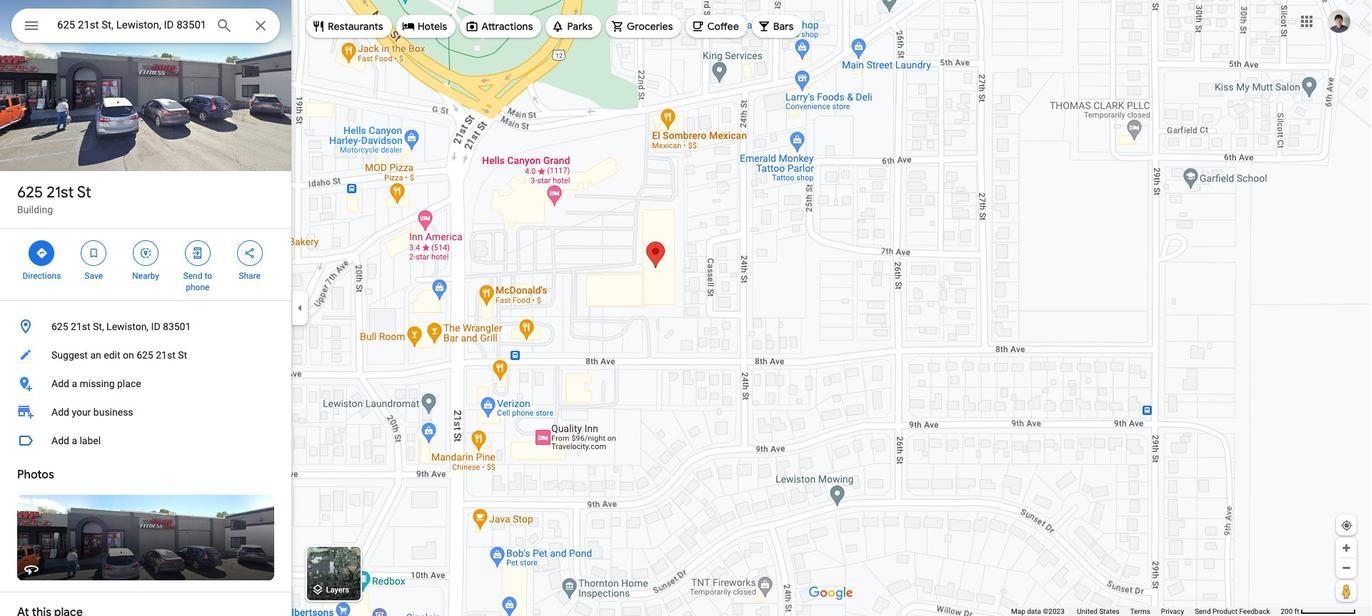 Task type: vqa. For each thing, say whether or not it's contained in the screenshot.


Task type: locate. For each thing, give the bounding box(es) containing it.
625 inside button
[[136, 350, 153, 361]]

©2023
[[1043, 608, 1065, 616]]

terms button
[[1130, 608, 1150, 617]]

add left label
[[51, 436, 69, 447]]

lewiston,
[[106, 321, 149, 333]]


[[87, 246, 100, 261]]

0 vertical spatial st
[[77, 183, 91, 203]]

footer containing map data ©2023
[[1011, 608, 1281, 617]]

send
[[183, 271, 202, 281], [1195, 608, 1211, 616]]

0 horizontal spatial st
[[77, 183, 91, 203]]

send up phone
[[183, 271, 202, 281]]

0 vertical spatial a
[[72, 378, 77, 390]]

0 vertical spatial send
[[183, 271, 202, 281]]

0 vertical spatial 625
[[17, 183, 43, 203]]

1 vertical spatial 625
[[51, 321, 68, 333]]

0 vertical spatial add
[[51, 378, 69, 390]]

add for add a label
[[51, 436, 69, 447]]

21st for st,
[[71, 321, 90, 333]]

21st inside 'button'
[[71, 321, 90, 333]]

send product feedback
[[1195, 608, 1270, 616]]

map
[[1011, 608, 1025, 616]]

add a missing place button
[[0, 370, 291, 398]]

send left product
[[1195, 608, 1211, 616]]

625 up the suggest on the left bottom of page
[[51, 321, 68, 333]]

privacy
[[1161, 608, 1184, 616]]

625 21st st, lewiston, id 83501
[[51, 321, 191, 333]]

states
[[1099, 608, 1119, 616]]

1 vertical spatial a
[[72, 436, 77, 447]]

st inside 625 21st st building
[[77, 183, 91, 203]]

feedback
[[1239, 608, 1270, 616]]

2 add from the top
[[51, 407, 69, 418]]

1 vertical spatial add
[[51, 407, 69, 418]]

coffee button
[[686, 9, 747, 44]]

suggest an edit on 625 21st st button
[[0, 341, 291, 370]]

add left your
[[51, 407, 69, 418]]

1 vertical spatial 21st
[[71, 321, 90, 333]]

st down 83501
[[178, 350, 187, 361]]

21st down id
[[156, 350, 175, 361]]

to
[[204, 271, 212, 281]]


[[23, 16, 40, 36]]

a for missing
[[72, 378, 77, 390]]

phone
[[186, 283, 209, 293]]

add your business
[[51, 407, 133, 418]]

on
[[123, 350, 134, 361]]

21st
[[47, 183, 74, 203], [71, 321, 90, 333], [156, 350, 175, 361]]

st
[[77, 183, 91, 203], [178, 350, 187, 361]]

1 vertical spatial send
[[1195, 608, 1211, 616]]

625 inside 'button'
[[51, 321, 68, 333]]

3 add from the top
[[51, 436, 69, 447]]

google maps element
[[0, 0, 1371, 617]]

a left label
[[72, 436, 77, 447]]

1 horizontal spatial 625
[[51, 321, 68, 333]]

1 a from the top
[[72, 378, 77, 390]]

2 vertical spatial 21st
[[156, 350, 175, 361]]

625
[[17, 183, 43, 203], [51, 321, 68, 333], [136, 350, 153, 361]]

hotels button
[[396, 9, 456, 44]]

625 21st st main content
[[0, 0, 291, 617]]

restaurants
[[328, 20, 383, 33]]

2 a from the top
[[72, 436, 77, 447]]

2 vertical spatial add
[[51, 436, 69, 447]]

0 horizontal spatial 625
[[17, 183, 43, 203]]

add
[[51, 378, 69, 390], [51, 407, 69, 418], [51, 436, 69, 447]]

625 inside 625 21st st building
[[17, 183, 43, 203]]

nearby
[[132, 271, 159, 281]]

0 horizontal spatial send
[[183, 271, 202, 281]]

1 horizontal spatial st
[[178, 350, 187, 361]]

building
[[17, 204, 53, 216]]

bars button
[[752, 9, 802, 44]]

send inside the send to phone
[[183, 271, 202, 281]]

attractions button
[[460, 9, 541, 44]]

data
[[1027, 608, 1041, 616]]

21st up building
[[47, 183, 74, 203]]

save
[[85, 271, 103, 281]]

directions
[[22, 271, 61, 281]]

625 for st,
[[51, 321, 68, 333]]

edit
[[104, 350, 120, 361]]

a left missing
[[72, 378, 77, 390]]

1 vertical spatial st
[[178, 350, 187, 361]]

0 vertical spatial 21st
[[47, 183, 74, 203]]

send product feedback button
[[1195, 608, 1270, 617]]

None field
[[57, 16, 204, 34]]

21st inside 625 21st st building
[[47, 183, 74, 203]]

layers
[[326, 586, 349, 596]]

send inside button
[[1195, 608, 1211, 616]]

625 up building
[[17, 183, 43, 203]]

625 for st
[[17, 183, 43, 203]]

footer
[[1011, 608, 1281, 617]]

your
[[72, 407, 91, 418]]

2 horizontal spatial 625
[[136, 350, 153, 361]]

none field inside 625 21st st, lewiston, id 83501 field
[[57, 16, 204, 34]]

add a label
[[51, 436, 101, 447]]

product
[[1212, 608, 1237, 616]]

send for send product feedback
[[1195, 608, 1211, 616]]

625 right the on
[[136, 350, 153, 361]]

show street view coverage image
[[1336, 581, 1357, 603]]

add down the suggest on the left bottom of page
[[51, 378, 69, 390]]

21st left st,
[[71, 321, 90, 333]]

groceries
[[627, 20, 673, 33]]


[[191, 246, 204, 261]]

st up 
[[77, 183, 91, 203]]

1 add from the top
[[51, 378, 69, 390]]

83501
[[163, 321, 191, 333]]

1 horizontal spatial send
[[1195, 608, 1211, 616]]

2 vertical spatial 625
[[136, 350, 153, 361]]

business
[[93, 407, 133, 418]]

a
[[72, 378, 77, 390], [72, 436, 77, 447]]



Task type: describe. For each thing, give the bounding box(es) containing it.
privacy button
[[1161, 608, 1184, 617]]

625 21st st, lewiston, id 83501 button
[[0, 313, 291, 341]]

21st inside button
[[156, 350, 175, 361]]

hotels
[[417, 20, 447, 33]]

parks
[[567, 20, 593, 33]]

625 21st st building
[[17, 183, 91, 216]]

map data ©2023
[[1011, 608, 1066, 616]]

add a missing place
[[51, 378, 141, 390]]

st inside button
[[178, 350, 187, 361]]

suggest
[[51, 350, 88, 361]]

21st for st
[[47, 183, 74, 203]]

add your business link
[[0, 398, 291, 427]]

200 ft
[[1281, 608, 1299, 616]]

restaurants button
[[306, 9, 392, 44]]

united
[[1077, 608, 1097, 616]]

add for add your business
[[51, 407, 69, 418]]

actions for 625 21st st region
[[0, 229, 291, 301]]

send to phone
[[183, 271, 212, 293]]

 search field
[[11, 9, 280, 46]]

a for label
[[72, 436, 77, 447]]

625 21st St, Lewiston, ID 83501 field
[[11, 9, 280, 43]]


[[243, 246, 256, 261]]

label
[[80, 436, 101, 447]]

st,
[[93, 321, 104, 333]]

united states
[[1077, 608, 1119, 616]]

coffee
[[707, 20, 739, 33]]

show your location image
[[1340, 520, 1353, 533]]

add for add a missing place
[[51, 378, 69, 390]]

zoom out image
[[1341, 563, 1352, 574]]

id
[[151, 321, 160, 333]]

missing
[[80, 378, 115, 390]]

attractions
[[481, 20, 533, 33]]


[[35, 246, 48, 261]]

terms
[[1130, 608, 1150, 616]]

 button
[[11, 9, 51, 46]]

zoom in image
[[1341, 543, 1352, 554]]

share
[[239, 271, 261, 281]]

200
[[1281, 608, 1293, 616]]


[[139, 246, 152, 261]]

place
[[117, 378, 141, 390]]

groceries button
[[605, 9, 682, 44]]

200 ft button
[[1281, 608, 1356, 616]]

parks button
[[546, 9, 601, 44]]

send for send to phone
[[183, 271, 202, 281]]

united states button
[[1077, 608, 1119, 617]]

add a label button
[[0, 427, 291, 456]]

bars
[[773, 20, 794, 33]]

suggest an edit on 625 21st st
[[51, 350, 187, 361]]

collapse side panel image
[[292, 301, 308, 316]]

google account: nolan park  
(nolan.park@adept.ai) image
[[1327, 10, 1350, 33]]

footer inside "google maps" element
[[1011, 608, 1281, 617]]

photos
[[17, 468, 54, 483]]

ft
[[1294, 608, 1299, 616]]

an
[[90, 350, 101, 361]]



